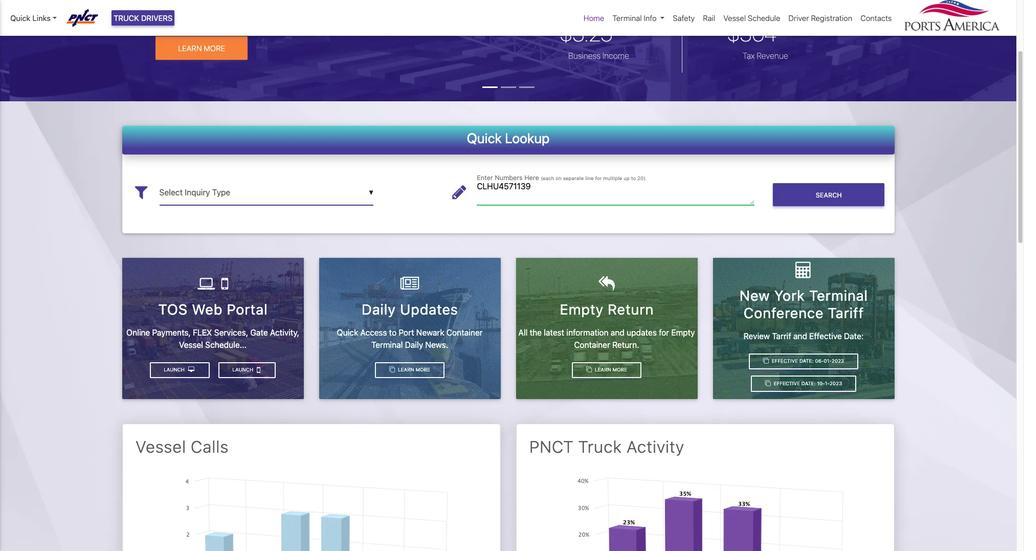 Task type: vqa. For each thing, say whether or not it's contained in the screenshot.
expansion
no



Task type: locate. For each thing, give the bounding box(es) containing it.
2 launch from the left
[[164, 367, 186, 373]]

0 horizontal spatial more
[[204, 43, 225, 53]]

launch left desktop image
[[164, 367, 186, 373]]

more inside learn more button
[[204, 43, 225, 53]]

2 vertical spatial clone image
[[765, 381, 771, 386]]

$364
[[727, 20, 777, 46]]

0 vertical spatial empty
[[560, 301, 604, 318]]

$3.25
[[560, 20, 613, 46]]

1 horizontal spatial container
[[574, 340, 610, 349]]

new york terminal conference tariff
[[740, 287, 868, 321]]

vessel for calls
[[135, 437, 186, 457]]

0 horizontal spatial container
[[447, 328, 483, 337]]

learn for daily
[[398, 367, 414, 373]]

launch link
[[218, 362, 276, 378], [150, 362, 210, 378]]

effective
[[810, 331, 842, 341], [772, 358, 798, 364], [774, 381, 800, 386]]

updates
[[627, 328, 657, 337]]

schedule...
[[205, 340, 247, 349]]

all the latest information and updates for empty container return.
[[519, 328, 695, 349]]

vessel right rail
[[724, 13, 746, 22]]

2023 inside "effective date: 10-1-2023" link
[[830, 381, 842, 386]]

activity
[[627, 437, 684, 457]]

home
[[584, 13, 605, 22]]

1 horizontal spatial launch
[[232, 367, 255, 373]]

launch link down schedule...
[[218, 362, 276, 378]]

0 horizontal spatial learn more
[[178, 43, 225, 53]]

0 horizontal spatial terminal
[[371, 340, 403, 349]]

truck left the drivers
[[114, 13, 139, 22]]

truck drivers
[[114, 13, 173, 22]]

20)
[[638, 176, 646, 181]]

2 learn more link from the left
[[572, 362, 642, 378]]

(each
[[541, 176, 554, 181]]

learn more link
[[375, 362, 444, 378], [572, 362, 642, 378]]

container inside the all the latest information and updates for empty container return.
[[574, 340, 610, 349]]

welcome to port newmark container terminal image
[[0, 0, 1017, 158]]

1 vertical spatial truck
[[578, 437, 622, 457]]

clone image
[[586, 367, 592, 373]]

vessel schedule link
[[720, 8, 785, 28]]

0 horizontal spatial launch link
[[150, 362, 210, 378]]

for right updates on the right of page
[[659, 328, 669, 337]]

1 vertical spatial date:
[[800, 358, 814, 364]]

2 vertical spatial terminal
[[371, 340, 403, 349]]

2 horizontal spatial quick
[[467, 130, 502, 146]]

clone image down review
[[763, 358, 769, 364]]

0 vertical spatial vessel
[[724, 13, 746, 22]]

1 horizontal spatial learn more link
[[572, 362, 642, 378]]

pnct truck activity
[[529, 437, 684, 457]]

0 horizontal spatial and
[[611, 328, 625, 337]]

learn more for daily updates
[[397, 367, 430, 373]]

2023 inside effective date: 06-01-2023 link
[[832, 358, 844, 364]]

0 vertical spatial for
[[595, 176, 602, 181]]

0 vertical spatial terminal
[[613, 13, 642, 22]]

1 horizontal spatial launch link
[[218, 362, 276, 378]]

1 vertical spatial effective
[[772, 358, 798, 364]]

0 horizontal spatial quick
[[10, 13, 30, 22]]

search
[[816, 191, 842, 199]]

container down the information
[[574, 340, 610, 349]]

payments,
[[152, 328, 191, 337]]

vessel
[[724, 13, 746, 22], [179, 340, 203, 349], [135, 437, 186, 457]]

for inside "enter numbers here (each on separate line for multiple up to 20)"
[[595, 176, 602, 181]]

terminal down access
[[371, 340, 403, 349]]

daily down port
[[405, 340, 423, 349]]

clone image inside effective date: 06-01-2023 link
[[763, 358, 769, 364]]

date: for 01-
[[800, 358, 814, 364]]

clone image down quick access to port newark container terminal daily news.
[[389, 367, 395, 373]]

clone image left effective date: 10-1-2023
[[765, 381, 771, 386]]

terminal
[[613, 13, 642, 22], [809, 287, 868, 304], [371, 340, 403, 349]]

tax
[[743, 51, 755, 60]]

2 horizontal spatial more
[[613, 367, 627, 373]]

1 horizontal spatial empty
[[672, 328, 695, 337]]

1 horizontal spatial and
[[794, 331, 808, 341]]

1 vertical spatial clone image
[[389, 367, 395, 373]]

launch for mobile "image"
[[232, 367, 255, 373]]

0 vertical spatial 2023
[[832, 358, 844, 364]]

$364 million
[[727, 20, 804, 46]]

2 vertical spatial quick
[[337, 328, 358, 337]]

1 vertical spatial daily
[[405, 340, 423, 349]]

lookup
[[505, 130, 550, 146]]

quick inside quick access to port newark container terminal daily news.
[[337, 328, 358, 337]]

1 vertical spatial 2023
[[830, 381, 842, 386]]

0 horizontal spatial learn more link
[[375, 362, 444, 378]]

launch link down payments,
[[150, 362, 210, 378]]

quick left links
[[10, 13, 30, 22]]

0 vertical spatial container
[[447, 328, 483, 337]]

date: left 06-
[[800, 358, 814, 364]]

vessel down "flex"
[[179, 340, 203, 349]]

driver registration
[[789, 13, 853, 22]]

portal
[[227, 301, 268, 318]]

empty inside the all the latest information and updates for empty container return.
[[672, 328, 695, 337]]

1-
[[825, 381, 830, 386]]

daily updates
[[362, 301, 458, 318]]

0 horizontal spatial launch
[[164, 367, 186, 373]]

vessel schedule
[[724, 13, 781, 22]]

billion
[[617, 23, 638, 33]]

quick for quick access to port newark container terminal daily news.
[[337, 328, 358, 337]]

daily
[[362, 301, 396, 318], [405, 340, 423, 349]]

quick access to port newark container terminal daily news.
[[337, 328, 483, 349]]

2 vertical spatial vessel
[[135, 437, 186, 457]]

1 horizontal spatial for
[[659, 328, 669, 337]]

2023 right 10-
[[830, 381, 842, 386]]

terminal up billion in the top right of the page
[[613, 13, 642, 22]]

0 horizontal spatial truck
[[114, 13, 139, 22]]

clone image inside "effective date: 10-1-2023" link
[[765, 381, 771, 386]]

0 horizontal spatial daily
[[362, 301, 396, 318]]

to
[[631, 176, 636, 181], [389, 328, 397, 337]]

links
[[32, 13, 51, 22]]

tax revenue
[[743, 51, 788, 60]]

2 horizontal spatial terminal
[[809, 287, 868, 304]]

and up return.
[[611, 328, 625, 337]]

info
[[644, 13, 657, 22]]

container
[[447, 328, 483, 337], [574, 340, 610, 349]]

for
[[595, 176, 602, 181], [659, 328, 669, 337]]

truck right pnct
[[578, 437, 622, 457]]

1 vertical spatial empty
[[672, 328, 695, 337]]

1 horizontal spatial terminal
[[613, 13, 642, 22]]

date: down tariff
[[844, 331, 864, 341]]

empty up the information
[[560, 301, 604, 318]]

1 vertical spatial container
[[574, 340, 610, 349]]

learn more button
[[156, 36, 248, 60]]

up
[[624, 176, 630, 181]]

0 vertical spatial quick
[[10, 13, 30, 22]]

1 horizontal spatial more
[[416, 367, 430, 373]]

terminal up tariff
[[809, 287, 868, 304]]

truck drivers link
[[112, 10, 175, 26]]

1 vertical spatial for
[[659, 328, 669, 337]]

2 horizontal spatial learn more
[[594, 367, 627, 373]]

gate
[[250, 328, 268, 337]]

0 vertical spatial to
[[631, 176, 636, 181]]

1 vertical spatial quick
[[467, 130, 502, 146]]

effective down effective date: 06-01-2023 link
[[774, 381, 800, 386]]

launch left mobile "image"
[[232, 367, 255, 373]]

to right up
[[631, 176, 636, 181]]

$3.25 billion
[[560, 20, 638, 46]]

launch
[[232, 367, 255, 373], [164, 367, 186, 373]]

home link
[[580, 8, 609, 28]]

1 horizontal spatial to
[[631, 176, 636, 181]]

quick
[[10, 13, 30, 22], [467, 130, 502, 146], [337, 328, 358, 337]]

vessel left the calls
[[135, 437, 186, 457]]

terminal info
[[613, 13, 657, 22]]

for right line
[[595, 176, 602, 181]]

2023
[[832, 358, 844, 364], [830, 381, 842, 386]]

empty
[[560, 301, 604, 318], [672, 328, 695, 337]]

terminal inside quick access to port newark container terminal daily news.
[[371, 340, 403, 349]]

tariff
[[828, 304, 864, 321]]

2 horizontal spatial learn
[[595, 367, 611, 373]]

clone image
[[763, 358, 769, 364], [389, 367, 395, 373], [765, 381, 771, 386]]

date: left 10-
[[802, 381, 816, 386]]

2 vertical spatial effective
[[774, 381, 800, 386]]

container up news. on the bottom
[[447, 328, 483, 337]]

terminal inside new york terminal conference tariff
[[809, 287, 868, 304]]

2 vertical spatial date:
[[802, 381, 816, 386]]

clone image for daily updates
[[389, 367, 395, 373]]

1 vertical spatial terminal
[[809, 287, 868, 304]]

and right tarrif
[[794, 331, 808, 341]]

0 vertical spatial daily
[[362, 301, 396, 318]]

empty right updates on the right of page
[[672, 328, 695, 337]]

million
[[782, 23, 804, 33]]

effective down tarrif
[[772, 358, 798, 364]]

quick for quick links
[[10, 13, 30, 22]]

1 vertical spatial vessel
[[179, 340, 203, 349]]

more
[[204, 43, 225, 53], [416, 367, 430, 373], [613, 367, 627, 373]]

learn
[[178, 43, 202, 53], [398, 367, 414, 373], [595, 367, 611, 373]]

0 horizontal spatial learn
[[178, 43, 202, 53]]

effective for effective date: 06-01-2023
[[772, 358, 798, 364]]

1 learn more link from the left
[[375, 362, 444, 378]]

date:
[[844, 331, 864, 341], [800, 358, 814, 364], [802, 381, 816, 386]]

quick links link
[[10, 12, 57, 24]]

new
[[740, 287, 770, 304]]

daily up access
[[362, 301, 396, 318]]

drivers
[[141, 13, 173, 22]]

1 horizontal spatial quick
[[337, 328, 358, 337]]

1 horizontal spatial learn
[[398, 367, 414, 373]]

0 horizontal spatial for
[[595, 176, 602, 181]]

0 vertical spatial clone image
[[763, 358, 769, 364]]

learn more for empty return
[[594, 367, 627, 373]]

learn more link down quick access to port newark container terminal daily news.
[[375, 362, 444, 378]]

effective up "01-"
[[810, 331, 842, 341]]

0 horizontal spatial to
[[389, 328, 397, 337]]

1 horizontal spatial learn more
[[397, 367, 430, 373]]

quick left access
[[337, 328, 358, 337]]

to left port
[[389, 328, 397, 337]]

quick up enter at the left of page
[[467, 130, 502, 146]]

2023 right 06-
[[832, 358, 844, 364]]

1 horizontal spatial daily
[[405, 340, 423, 349]]

safety link
[[669, 8, 699, 28]]

1 launch from the left
[[232, 367, 255, 373]]

learn more link down the all the latest information and updates for empty container return.
[[572, 362, 642, 378]]

None text field
[[159, 180, 374, 205], [477, 180, 755, 205], [159, 180, 374, 205], [477, 180, 755, 205]]

contacts link
[[857, 8, 896, 28]]

1 vertical spatial to
[[389, 328, 397, 337]]

quick links
[[10, 13, 51, 22]]



Task type: describe. For each thing, give the bounding box(es) containing it.
services,
[[214, 328, 248, 337]]

effective date: 10-1-2023
[[773, 381, 842, 386]]

business income
[[569, 51, 629, 60]]

driver registration link
[[785, 8, 857, 28]]

learn inside learn more button
[[178, 43, 202, 53]]

effective date: 06-01-2023 link
[[749, 353, 859, 370]]

desktop image
[[188, 367, 194, 373]]

online
[[126, 328, 150, 337]]

for inside the all the latest information and updates for empty container return.
[[659, 328, 669, 337]]

06-
[[815, 358, 824, 364]]

quick lookup
[[467, 130, 550, 146]]

news.
[[425, 340, 448, 349]]

effective date: 10-1-2023 link
[[751, 376, 857, 392]]

business
[[569, 51, 601, 60]]

rail
[[703, 13, 716, 22]]

enter
[[477, 174, 493, 182]]

port
[[399, 328, 414, 337]]

enter numbers here (each on separate line for multiple up to 20)
[[477, 174, 646, 182]]

the
[[530, 328, 542, 337]]

learn more inside button
[[178, 43, 225, 53]]

online payments, flex services, gate activity, vessel schedule...
[[126, 328, 299, 349]]

and inside the all the latest information and updates for empty container return.
[[611, 328, 625, 337]]

here
[[525, 174, 539, 182]]

container inside quick access to port newark container terminal daily news.
[[447, 328, 483, 337]]

safety
[[673, 13, 695, 22]]

mobile image
[[257, 366, 260, 374]]

revenue
[[757, 51, 788, 60]]

0 vertical spatial effective
[[810, 331, 842, 341]]

calls
[[191, 437, 229, 457]]

pnct
[[529, 437, 574, 457]]

learn for empty
[[595, 367, 611, 373]]

access
[[360, 328, 387, 337]]

1 launch link from the left
[[218, 362, 276, 378]]

income
[[603, 51, 629, 60]]

flex
[[193, 328, 212, 337]]

more for empty return
[[613, 367, 627, 373]]

review
[[744, 331, 770, 341]]

vessel for schedule
[[724, 13, 746, 22]]

return
[[608, 301, 654, 318]]

1 horizontal spatial truck
[[578, 437, 622, 457]]

launch for desktop image
[[164, 367, 186, 373]]

quick for quick lookup
[[467, 130, 502, 146]]

clone image for new york terminal conference tariff
[[763, 358, 769, 364]]

all
[[519, 328, 528, 337]]

effective date: 06-01-2023
[[771, 358, 844, 364]]

empty return
[[560, 301, 654, 318]]

newark
[[416, 328, 445, 337]]

date: for 1-
[[802, 381, 816, 386]]

daily inside quick access to port newark container terminal daily news.
[[405, 340, 423, 349]]

tarrif
[[772, 331, 792, 341]]

0 vertical spatial date:
[[844, 331, 864, 341]]

information
[[567, 328, 609, 337]]

0 vertical spatial truck
[[114, 13, 139, 22]]

to inside "enter numbers here (each on separate line for multiple up to 20)"
[[631, 176, 636, 181]]

conference
[[744, 304, 824, 321]]

updates
[[400, 301, 458, 318]]

2023 for 1-
[[830, 381, 842, 386]]

vessel inside "online payments, flex services, gate activity, vessel schedule..."
[[179, 340, 203, 349]]

line
[[585, 176, 594, 181]]

terminal info link
[[609, 8, 669, 28]]

schedule
[[748, 13, 781, 22]]

effective for effective date: 10-1-2023
[[774, 381, 800, 386]]

vessel calls
[[135, 437, 229, 457]]

driver
[[789, 13, 809, 22]]

return.
[[613, 340, 640, 349]]

york
[[774, 287, 805, 304]]

2 launch link from the left
[[150, 362, 210, 378]]

web
[[192, 301, 223, 318]]

tos web portal
[[158, 301, 268, 318]]

rail link
[[699, 8, 720, 28]]

2023 for 01-
[[832, 358, 844, 364]]

learn more link for updates
[[375, 362, 444, 378]]

tos
[[158, 301, 188, 318]]

contacts
[[861, 13, 892, 22]]

activity,
[[270, 328, 299, 337]]

10-
[[817, 381, 825, 386]]

to inside quick access to port newark container terminal daily news.
[[389, 328, 397, 337]]

learn more link for return
[[572, 362, 642, 378]]

more for daily updates
[[416, 367, 430, 373]]

0 horizontal spatial empty
[[560, 301, 604, 318]]

01-
[[824, 358, 832, 364]]

on
[[556, 176, 562, 181]]

registration
[[811, 13, 853, 22]]

latest
[[544, 328, 565, 337]]

multiple
[[603, 176, 622, 181]]

review tarrif and effective date:
[[744, 331, 864, 341]]

separate
[[563, 176, 584, 181]]

search button
[[773, 183, 885, 206]]

▼
[[369, 189, 374, 197]]

numbers
[[495, 174, 523, 182]]



